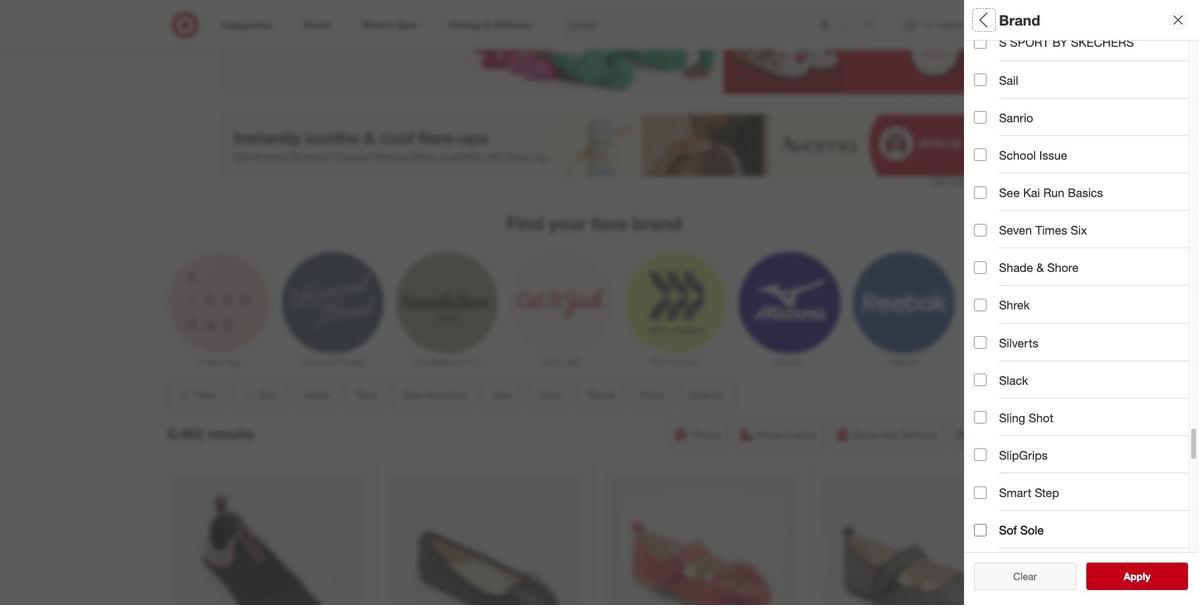 Task type: locate. For each thing, give the bounding box(es) containing it.
1 horizontal spatial size grouping button
[[975, 128, 1199, 172]]

clear inside all filters dialog
[[1008, 571, 1031, 583]]

see results
[[1111, 571, 1164, 583]]

0 vertical spatial sold by
[[975, 359, 1016, 374]]

size grouping button
[[975, 128, 1199, 172], [392, 382, 477, 409]]

run
[[1044, 185, 1065, 200]]

1 horizontal spatial color
[[975, 228, 1005, 243]]

0 vertical spatial type
[[975, 97, 1001, 112]]

0 horizontal spatial &
[[461, 357, 466, 368]]

new
[[205, 357, 223, 368]]

results inside button
[[1132, 571, 1164, 583]]

price down in
[[641, 389, 664, 402]]

reebok
[[889, 357, 919, 368]]

2 vertical spatial brand
[[588, 389, 615, 402]]

1 vertical spatial see
[[1111, 571, 1129, 583]]

0 horizontal spatial all
[[651, 357, 661, 368]]

deals down s sport by skechers option
[[975, 53, 1007, 68]]

grouping
[[1001, 141, 1054, 155], [425, 389, 466, 402]]

size grouping button down goodfellow
[[392, 382, 477, 409]]

in
[[784, 429, 792, 442]]

color inside all filters dialog
[[975, 228, 1005, 243]]

asics link
[[967, 253, 1069, 369]]

0 vertical spatial grouping
[[1001, 141, 1054, 155]]

0 vertical spatial brand button
[[975, 259, 1199, 303]]

day right the 'new'
[[225, 357, 240, 368]]

cat & jack link
[[510, 253, 612, 369]]

0 vertical spatial see
[[1000, 185, 1020, 200]]

apply button
[[1087, 563, 1189, 591]]

sold by up slack option
[[975, 359, 1016, 374]]

& right cat
[[556, 357, 562, 368]]

1 horizontal spatial grouping
[[1001, 141, 1054, 155]]

sold up slack option
[[975, 359, 1000, 374]]

color button down cat
[[527, 382, 572, 409]]

clear
[[1008, 571, 1031, 583], [1014, 571, 1037, 583]]

grouping down goodfellow & co at the left of the page
[[425, 389, 466, 402]]

by up 'pickup'
[[713, 389, 724, 402]]

fave
[[592, 212, 628, 235]]

1 horizontal spatial type button
[[975, 84, 1199, 128]]

size
[[975, 141, 998, 155], [975, 185, 998, 199], [403, 389, 422, 402], [492, 389, 511, 402]]

& left shore
[[1037, 260, 1045, 275]]

& for shade
[[1037, 260, 1045, 275]]

shop
[[757, 429, 781, 442]]

Slack checkbox
[[975, 374, 987, 387]]

& left co in the bottom left of the page
[[461, 357, 466, 368]]

0 horizontal spatial deals button
[[294, 382, 340, 409]]

brand inside all filters dialog
[[975, 272, 1009, 286]]

1 vertical spatial results
[[1132, 571, 1164, 583]]

type
[[975, 97, 1001, 112], [356, 389, 377, 402]]

0 horizontal spatial grouping
[[425, 389, 466, 402]]

0 vertical spatial sold
[[975, 359, 1000, 374]]

price button down shore
[[975, 303, 1199, 347]]

0 vertical spatial price button
[[975, 303, 1199, 347]]

universal thread
[[300, 357, 366, 368]]

reebok image
[[853, 253, 955, 354]]

1 vertical spatial size grouping button
[[392, 382, 477, 409]]

asics image
[[967, 253, 1069, 354]]

grouping down "sanrio"
[[1001, 141, 1054, 155]]

goodfellow & co image
[[396, 253, 498, 354]]

0 vertical spatial size grouping button
[[975, 128, 1199, 172]]

delivery
[[902, 429, 938, 442]]

1 horizontal spatial price button
[[975, 303, 1199, 347]]

sold
[[975, 359, 1000, 374], [690, 389, 710, 402]]

deals button
[[975, 41, 1199, 84], [294, 382, 340, 409]]

of
[[1062, 445, 1072, 460]]

sold by inside all filters dialog
[[975, 359, 1016, 374]]

toddler girls' melanie dressy ballet flats - cat & jack™ red image
[[607, 476, 799, 606], [607, 476, 799, 606]]

1 horizontal spatial results
[[1132, 571, 1164, 583]]

see inside see results button
[[1111, 571, 1129, 583]]

1 vertical spatial brand
[[975, 272, 1009, 286]]

co
[[469, 357, 480, 368]]

all up s sport by skechers option
[[975, 11, 992, 28]]

all
[[975, 11, 992, 28], [651, 357, 661, 368]]

0 vertical spatial deals button
[[975, 41, 1199, 84]]

0 vertical spatial results
[[208, 425, 254, 443]]

6,462 results
[[168, 425, 254, 443]]

color
[[975, 228, 1005, 243], [537, 389, 562, 402]]

sof sole
[[1000, 523, 1044, 538]]

size button
[[975, 172, 1199, 215], [482, 382, 522, 409]]

0 vertical spatial deals
[[975, 53, 1007, 68]]

1 horizontal spatial sold by
[[975, 359, 1016, 374]]

0 vertical spatial size button
[[975, 172, 1199, 215]]

See Kai Run Basics checkbox
[[975, 186, 987, 199]]

1 vertical spatial type button
[[345, 382, 387, 409]]

2 clear from the left
[[1014, 571, 1037, 583]]

clear for clear
[[1014, 571, 1037, 583]]

1 vertical spatial day
[[882, 429, 899, 442]]

size grouping down goodfellow
[[403, 389, 466, 402]]

type button up issue
[[975, 84, 1199, 128]]

sold inside all filters dialog
[[975, 359, 1000, 374]]

0 horizontal spatial see
[[1000, 185, 1020, 200]]

1 vertical spatial deals button
[[294, 382, 340, 409]]

sold down motion
[[690, 389, 710, 402]]

color down cat
[[537, 389, 562, 402]]

0 horizontal spatial price
[[641, 389, 664, 402]]

1 vertical spatial grouping
[[425, 389, 466, 402]]

mizuno link
[[739, 253, 841, 369]]

school issue
[[1000, 148, 1068, 162]]

0 horizontal spatial deals
[[304, 389, 329, 402]]

your
[[549, 212, 587, 235]]

deals down universal at the left bottom of page
[[304, 389, 329, 402]]

skechers
[[1072, 35, 1135, 50]]

Sling Shot checkbox
[[975, 412, 987, 424]]

0 vertical spatial price
[[975, 316, 1004, 330]]

1 horizontal spatial &
[[556, 357, 562, 368]]

Include out of stock checkbox
[[975, 446, 987, 459]]

clear left all
[[1008, 571, 1031, 583]]

1 horizontal spatial see
[[1111, 571, 1129, 583]]

all left in
[[651, 357, 661, 368]]

day right same
[[882, 429, 899, 442]]

cat & jack image
[[510, 253, 612, 354]]

0 horizontal spatial brand button
[[577, 382, 625, 409]]

0 vertical spatial brand
[[1000, 11, 1041, 28]]

goodfellow & co link
[[396, 253, 498, 369]]

1 horizontal spatial brand button
[[975, 259, 1199, 303]]

1 vertical spatial price button
[[630, 382, 674, 409]]

price down shrek option
[[975, 316, 1004, 330]]

see
[[1000, 185, 1020, 200], [1111, 571, 1129, 583]]

0 vertical spatial type button
[[975, 84, 1199, 128]]

0 horizontal spatial color button
[[527, 382, 572, 409]]

a
[[197, 357, 203, 368]]

universal thread image
[[282, 253, 384, 354]]

toddler girls' anastasia dressy ballet flats - cat & jack™ image
[[824, 476, 1017, 606], [824, 476, 1017, 606]]

brand button
[[975, 259, 1199, 303], [577, 382, 625, 409]]

brand button down jack
[[577, 382, 625, 409]]

results for see results
[[1132, 571, 1164, 583]]

& for goodfellow
[[461, 357, 466, 368]]

with
[[248, 5, 270, 19]]

same day delivery button
[[830, 422, 946, 449]]

1 vertical spatial color button
[[527, 382, 572, 409]]

0 vertical spatial size grouping
[[975, 141, 1054, 155]]

0 vertical spatial color
[[975, 228, 1005, 243]]

0 horizontal spatial day
[[225, 357, 240, 368]]

1 vertical spatial size grouping
[[403, 389, 466, 402]]

& for cat
[[556, 357, 562, 368]]

see results button
[[1087, 563, 1189, 591]]

clear down the sof sole
[[1014, 571, 1037, 583]]

type button inside all filters dialog
[[975, 84, 1199, 128]]

girls' diana slip-on ballet flats - cat & jack™ image
[[390, 476, 582, 606], [390, 476, 582, 606]]

sort button
[[231, 382, 289, 409]]

sold by down motion
[[690, 389, 724, 402]]

1 vertical spatial type
[[356, 389, 377, 402]]

1 vertical spatial size button
[[482, 382, 522, 409]]

1 horizontal spatial by
[[1003, 359, 1016, 374]]

0 vertical spatial color button
[[975, 215, 1199, 259]]

sling shot
[[1000, 411, 1054, 425]]

0 vertical spatial by
[[1003, 359, 1016, 374]]

color button
[[975, 215, 1199, 259], [527, 382, 572, 409]]

filter
[[194, 389, 216, 402]]

1 clear from the left
[[1008, 571, 1031, 583]]

size grouping inside all filters dialog
[[975, 141, 1054, 155]]

1 horizontal spatial price
[[975, 316, 1004, 330]]

0 horizontal spatial sold
[[690, 389, 710, 402]]

goodfellow & co
[[414, 357, 480, 368]]

by down silverts
[[1003, 359, 1016, 374]]

price button down in
[[630, 382, 674, 409]]

0 horizontal spatial size grouping
[[403, 389, 466, 402]]

type button
[[975, 84, 1199, 128], [345, 382, 387, 409]]

seven times six
[[1000, 223, 1088, 237]]

size grouping down "sanrio"
[[975, 141, 1054, 155]]

color up shade & shore "option"
[[975, 228, 1005, 243]]

type down sail option
[[975, 97, 1001, 112]]

SlipGrips checkbox
[[975, 449, 987, 462]]

sold by button
[[975, 347, 1199, 390], [679, 382, 734, 409]]

smart
[[1000, 486, 1032, 500]]

shade & shore
[[1000, 260, 1079, 275]]

fpo/apo button
[[975, 390, 1199, 434]]

school
[[1000, 148, 1037, 162]]

seven
[[1000, 223, 1033, 237]]

silverts
[[1000, 336, 1039, 350]]

Smart Step checkbox
[[975, 487, 987, 499]]

size grouping button up basics on the top right
[[975, 128, 1199, 172]]

Sanrio checkbox
[[975, 111, 987, 124]]

price button
[[975, 303, 1199, 347], [630, 382, 674, 409]]

1 vertical spatial price
[[641, 389, 664, 402]]

0 vertical spatial all
[[975, 11, 992, 28]]

1 vertical spatial by
[[713, 389, 724, 402]]

sport
[[1011, 35, 1050, 50]]

mizuno
[[776, 357, 804, 368]]

0 horizontal spatial color
[[537, 389, 562, 402]]

filters
[[996, 11, 1035, 28]]

0 horizontal spatial by
[[713, 389, 724, 402]]

price inside all filters dialog
[[975, 316, 1004, 330]]

0 horizontal spatial sold by
[[690, 389, 724, 402]]

clear inside brand "dialog"
[[1014, 571, 1037, 583]]

fpo/apo
[[975, 403, 1028, 417]]

type down the thread
[[356, 389, 377, 402]]

1 vertical spatial all
[[651, 357, 661, 368]]

all inside dialog
[[975, 11, 992, 28]]

day
[[225, 357, 240, 368], [882, 429, 899, 442]]

2 horizontal spatial &
[[1037, 260, 1045, 275]]

1 horizontal spatial deals
[[975, 53, 1007, 68]]

apply
[[1124, 571, 1151, 583]]

& inside brand "dialog"
[[1037, 260, 1045, 275]]

s sport by skechers
[[1000, 35, 1135, 50]]

1 horizontal spatial sold
[[975, 359, 1000, 374]]

1 horizontal spatial type
[[975, 97, 1001, 112]]

sail
[[1000, 73, 1019, 87]]

1 vertical spatial sold by
[[690, 389, 724, 402]]

see for see results
[[1111, 571, 1129, 583]]

1 horizontal spatial all
[[975, 11, 992, 28]]

1 horizontal spatial day
[[882, 429, 899, 442]]

0 vertical spatial day
[[225, 357, 240, 368]]

0 horizontal spatial sold by button
[[679, 382, 734, 409]]

see inside brand "dialog"
[[1000, 185, 1020, 200]]

color button up shore
[[975, 215, 1199, 259]]

1 vertical spatial brand button
[[577, 382, 625, 409]]

brand button down six
[[975, 259, 1199, 303]]

type button down the thread
[[345, 382, 387, 409]]

1 horizontal spatial size grouping
[[975, 141, 1054, 155]]

see kai run basics
[[1000, 185, 1104, 200]]

1 vertical spatial color
[[537, 389, 562, 402]]

grouping inside all filters dialog
[[1001, 141, 1054, 155]]

0 horizontal spatial results
[[208, 425, 254, 443]]

mizuno image
[[739, 253, 841, 354]]

clear for clear all
[[1008, 571, 1031, 583]]

speedo women's surf strider water shoes image
[[172, 476, 365, 606], [172, 476, 365, 606]]

asics
[[1008, 357, 1028, 368]]

with colorful holiday slippers for all.
[[248, 5, 434, 19]]

all in motion link
[[625, 253, 726, 369]]

shipping
[[974, 429, 1014, 442]]



Task type: vqa. For each thing, say whether or not it's contained in the screenshot.
Co
yes



Task type: describe. For each thing, give the bounding box(es) containing it.
0 horizontal spatial type
[[356, 389, 377, 402]]

all filters
[[975, 11, 1035, 28]]

pickup button
[[668, 422, 729, 449]]

0 horizontal spatial size grouping button
[[392, 382, 477, 409]]

times
[[1036, 223, 1068, 237]]

a new day image
[[168, 253, 269, 354]]

1 vertical spatial deals
[[304, 389, 329, 402]]

find your fave brand
[[507, 212, 683, 235]]

shipping button
[[951, 422, 1022, 449]]

cat
[[540, 357, 554, 368]]

1 horizontal spatial color button
[[975, 215, 1199, 259]]

clear all
[[1008, 571, 1044, 583]]

2
[[1011, 13, 1014, 21]]

slack
[[1000, 373, 1029, 387]]

all in motion
[[651, 357, 700, 368]]

shop in store button
[[734, 422, 825, 449]]

colorful
[[273, 5, 313, 19]]

sort
[[259, 389, 278, 402]]

all for all filters
[[975, 11, 992, 28]]

for
[[403, 5, 417, 19]]

kai
[[1024, 185, 1041, 200]]

0 horizontal spatial price button
[[630, 382, 674, 409]]

all filters dialog
[[965, 0, 1199, 606]]

Seven Times Six checkbox
[[975, 224, 987, 236]]

all.
[[420, 5, 434, 19]]

1 horizontal spatial deals button
[[975, 41, 1199, 84]]

store
[[794, 429, 817, 442]]

advertisement region
[[220, 114, 969, 177]]

sof
[[1000, 523, 1018, 538]]

shop in store
[[757, 429, 817, 442]]

1 vertical spatial sold
[[690, 389, 710, 402]]

include out of stock
[[1000, 445, 1105, 460]]

Silverts checkbox
[[975, 337, 987, 349]]

day inside button
[[882, 429, 899, 442]]

by inside all filters dialog
[[1003, 359, 1016, 374]]

stock
[[1076, 445, 1105, 460]]

all for all in motion
[[651, 357, 661, 368]]

shrek
[[1000, 298, 1030, 312]]

0 horizontal spatial size button
[[482, 382, 522, 409]]

find
[[507, 212, 544, 235]]

reebok link
[[853, 253, 955, 369]]

sponsored
[[932, 177, 969, 187]]

School Issue checkbox
[[975, 149, 987, 161]]

Shade & Shore checkbox
[[975, 261, 987, 274]]

smart step
[[1000, 486, 1060, 500]]

sling
[[1000, 411, 1026, 425]]

include
[[1000, 445, 1038, 460]]

search button
[[858, 11, 888, 41]]

Sail checkbox
[[975, 74, 987, 86]]

S SPORT BY SKECHERS checkbox
[[975, 36, 987, 49]]

see for see kai run basics
[[1000, 185, 1020, 200]]

day inside 'link'
[[225, 357, 240, 368]]

a new day
[[197, 357, 240, 368]]

a new day link
[[168, 253, 269, 369]]

pickup
[[691, 429, 721, 442]]

Sof Sole checkbox
[[975, 524, 987, 537]]

clear button
[[975, 563, 1077, 591]]

6,462
[[168, 425, 204, 443]]

shot
[[1029, 411, 1054, 425]]

holiday
[[316, 5, 354, 19]]

clear all button
[[975, 563, 1077, 591]]

thread
[[338, 357, 366, 368]]

What can we help you find? suggestions appear below search field
[[563, 11, 867, 39]]

same
[[853, 429, 879, 442]]

Shrek checkbox
[[975, 299, 987, 312]]

sole
[[1021, 523, 1044, 538]]

type inside all filters dialog
[[975, 97, 1001, 112]]

sanrio
[[1000, 110, 1034, 125]]

all in motion image
[[625, 253, 726, 354]]

basics
[[1068, 185, 1104, 200]]

1 horizontal spatial size button
[[975, 172, 1199, 215]]

brand inside "dialog"
[[1000, 11, 1041, 28]]

brand
[[633, 212, 683, 235]]

shore
[[1048, 260, 1079, 275]]

out
[[1042, 445, 1059, 460]]

1 horizontal spatial sold by button
[[975, 347, 1199, 390]]

motion
[[673, 357, 700, 368]]

brand dialog
[[965, 0, 1199, 606]]

0 horizontal spatial type button
[[345, 382, 387, 409]]

2 link
[[992, 11, 1019, 39]]

filter button
[[168, 382, 226, 409]]

deals inside all filters dialog
[[975, 53, 1007, 68]]

results for 6,462 results
[[208, 425, 254, 443]]

shade
[[1000, 260, 1034, 275]]

universal thread link
[[282, 253, 384, 369]]

s
[[1000, 35, 1007, 50]]

in
[[663, 357, 670, 368]]

search
[[858, 20, 888, 32]]

slippers
[[357, 5, 399, 19]]

goodfellow
[[414, 357, 459, 368]]

universal
[[300, 357, 336, 368]]

jack
[[564, 357, 582, 368]]

step
[[1035, 486, 1060, 500]]

by
[[1053, 35, 1068, 50]]

six
[[1071, 223, 1088, 237]]



